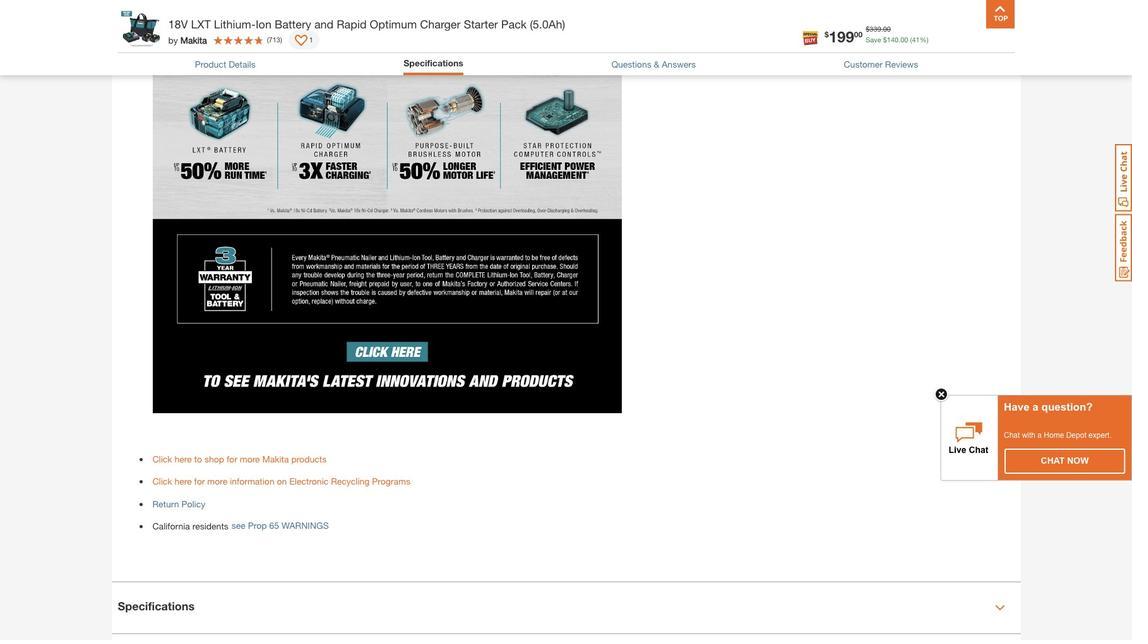 Task type: locate. For each thing, give the bounding box(es) containing it.
policy
[[182, 498, 205, 509]]

1 vertical spatial here
[[175, 476, 192, 487]]

1 click from the top
[[153, 454, 172, 465]]

00 inside $ 199 00
[[855, 29, 863, 39]]

0 vertical spatial here
[[175, 454, 192, 465]]

and
[[315, 17, 334, 31]]

residents
[[193, 520, 229, 531]]

2 click from the top
[[153, 476, 172, 487]]

details
[[229, 59, 256, 69]]

1 horizontal spatial (
[[911, 35, 913, 43]]

0 horizontal spatial 00
[[855, 29, 863, 39]]

california
[[153, 520, 190, 531]]

questions & answers button
[[612, 57, 696, 71], [612, 57, 696, 71]]

1 ( from the left
[[911, 35, 913, 43]]

1 vertical spatial .
[[899, 35, 901, 43]]

click here for more information on electronic recycling programs
[[153, 476, 411, 487]]

makita up click here for more information on electronic recycling programs
[[263, 454, 289, 465]]

a
[[1033, 401, 1039, 413], [1038, 431, 1043, 440]]

live chat image
[[1116, 144, 1133, 212]]

recycling
[[331, 476, 370, 487]]

click up return
[[153, 476, 172, 487]]

chat now
[[1042, 455, 1090, 465]]

$ for 199
[[825, 29, 829, 39]]

0 horizontal spatial specifications
[[118, 599, 195, 613]]

.
[[882, 25, 884, 33], [899, 35, 901, 43]]

now
[[1068, 455, 1090, 465]]

for
[[227, 454, 237, 465], [194, 476, 205, 487]]

here left to
[[175, 454, 192, 465]]

product details
[[195, 59, 256, 69]]

0 horizontal spatial .
[[882, 25, 884, 33]]

0 horizontal spatial for
[[194, 476, 205, 487]]

specifications button
[[404, 56, 464, 72], [404, 56, 464, 70], [112, 583, 1021, 633]]

0 vertical spatial click
[[153, 454, 172, 465]]

1 button
[[289, 30, 320, 49]]

713
[[269, 35, 280, 43]]

reviews
[[886, 59, 919, 69]]

by
[[168, 34, 178, 45]]

home
[[1045, 431, 1065, 440]]

$ inside $ 199 00
[[825, 29, 829, 39]]

makita down lxt
[[181, 34, 207, 45]]

here up return policy link
[[175, 476, 192, 487]]

click
[[153, 454, 172, 465], [153, 476, 172, 487]]

more
[[240, 454, 260, 465], [207, 476, 228, 487]]

0 vertical spatial makita
[[181, 34, 207, 45]]

click left to
[[153, 454, 172, 465]]

00 left save
[[855, 29, 863, 39]]

1
[[309, 35, 313, 43]]

00 right 339
[[884, 25, 891, 33]]

questions & answers
[[612, 59, 696, 69]]

0 vertical spatial specifications
[[404, 57, 464, 68]]

click for click here for more information on electronic recycling programs
[[153, 476, 172, 487]]

customer reviews button
[[844, 57, 919, 71], [844, 57, 919, 71]]

lxt
[[191, 17, 211, 31]]

1 vertical spatial more
[[207, 476, 228, 487]]

return policy
[[153, 498, 205, 509]]

more up the information
[[240, 454, 260, 465]]

rapid
[[337, 17, 367, 31]]

$ left save
[[825, 29, 829, 39]]

1 vertical spatial click
[[153, 476, 172, 487]]

1 here from the top
[[175, 454, 192, 465]]

0 vertical spatial a
[[1033, 401, 1039, 413]]

customer reviews
[[844, 59, 919, 69]]

1 horizontal spatial $
[[866, 25, 870, 33]]

0 horizontal spatial $
[[825, 29, 829, 39]]

$ up save
[[866, 25, 870, 33]]

00
[[884, 25, 891, 33], [855, 29, 863, 39], [901, 35, 909, 43]]

%)
[[920, 35, 929, 43]]

$ 199 00
[[825, 27, 863, 45]]

have
[[1005, 401, 1030, 413]]

(
[[911, 35, 913, 43], [267, 35, 269, 43]]

0 horizontal spatial (
[[267, 35, 269, 43]]

specifications
[[404, 57, 464, 68], [118, 599, 195, 613]]

starter
[[464, 17, 498, 31]]

display image
[[295, 35, 308, 47]]

$ right save
[[884, 35, 888, 43]]

product details button
[[195, 57, 256, 71], [195, 57, 256, 71]]

1 vertical spatial makita
[[263, 454, 289, 465]]

chat now link
[[1006, 449, 1125, 473]]

for right shop
[[227, 454, 237, 465]]

65
[[269, 520, 279, 531]]

1 horizontal spatial more
[[240, 454, 260, 465]]

customer
[[844, 59, 883, 69]]

top button
[[987, 0, 1015, 28]]

a right have
[[1033, 401, 1039, 413]]

product image image
[[121, 6, 162, 47]]

$
[[866, 25, 870, 33], [825, 29, 829, 39], [884, 35, 888, 43]]

makita
[[181, 34, 207, 45], [263, 454, 289, 465]]

here
[[175, 454, 192, 465], [175, 476, 192, 487]]

0 vertical spatial .
[[882, 25, 884, 33]]

)
[[280, 35, 282, 43]]

0 vertical spatial more
[[240, 454, 260, 465]]

1 vertical spatial for
[[194, 476, 205, 487]]

( left )
[[267, 35, 269, 43]]

charger
[[420, 17, 461, 31]]

a right with
[[1038, 431, 1043, 440]]

for down to
[[194, 476, 205, 487]]

2 here from the top
[[175, 476, 192, 487]]

here for for
[[175, 476, 192, 487]]

more down shop
[[207, 476, 228, 487]]

expert.
[[1089, 431, 1112, 440]]

199
[[829, 27, 855, 45]]

2 horizontal spatial $
[[884, 35, 888, 43]]

1 horizontal spatial for
[[227, 454, 237, 465]]

00 left 41
[[901, 35, 909, 43]]

0 vertical spatial for
[[227, 454, 237, 465]]

( left %)
[[911, 35, 913, 43]]

return
[[153, 498, 179, 509]]



Task type: describe. For each thing, give the bounding box(es) containing it.
pack
[[502, 17, 527, 31]]

1 horizontal spatial makita
[[263, 454, 289, 465]]

questions
[[612, 59, 652, 69]]

programs
[[372, 476, 411, 487]]

electronic
[[290, 476, 329, 487]]

feedback link image
[[1116, 214, 1133, 282]]

1 horizontal spatial 00
[[884, 25, 891, 33]]

(5.0ah)
[[530, 17, 566, 31]]

products
[[292, 454, 327, 465]]

click here to shop for more makita products link
[[153, 454, 327, 465]]

$ 339 . 00 save $ 140 . 00 ( 41 %)
[[866, 25, 929, 43]]

18v lxt lithium-ion battery and rapid optimum charger starter pack (5.0ah)
[[168, 17, 566, 31]]

339
[[870, 25, 882, 33]]

by makita
[[168, 34, 207, 45]]

chat with a home depot expert.
[[1005, 431, 1112, 440]]

click here for more information on electronic recycling programs link
[[153, 476, 411, 487]]

depot
[[1067, 431, 1087, 440]]

question?
[[1042, 401, 1094, 413]]

warnings
[[282, 520, 329, 531]]

answers
[[662, 59, 696, 69]]

ion
[[256, 17, 272, 31]]

140
[[888, 35, 899, 43]]

battery
[[275, 17, 311, 31]]

information
[[230, 476, 275, 487]]

california residents see prop 65 warnings
[[153, 520, 329, 531]]

41
[[913, 35, 920, 43]]

1 horizontal spatial .
[[899, 35, 901, 43]]

to
[[194, 454, 202, 465]]

0 horizontal spatial makita
[[181, 34, 207, 45]]

prop
[[248, 520, 267, 531]]

shop
[[205, 454, 224, 465]]

chat
[[1042, 455, 1065, 465]]

here for to
[[175, 454, 192, 465]]

return policy link
[[153, 498, 205, 509]]

product
[[195, 59, 226, 69]]

click for click here to shop for more makita products
[[153, 454, 172, 465]]

see prop 65 warnings button
[[232, 514, 329, 538]]

click here to shop for more makita products
[[153, 454, 327, 465]]

( inside $ 339 . 00 save $ 140 . 00 ( 41 %)
[[911, 35, 913, 43]]

( 713 )
[[267, 35, 282, 43]]

on
[[277, 476, 287, 487]]

1 vertical spatial a
[[1038, 431, 1043, 440]]

2 ( from the left
[[267, 35, 269, 43]]

caret image
[[995, 603, 1006, 613]]

have a question?
[[1005, 401, 1094, 413]]

1 vertical spatial specifications
[[118, 599, 195, 613]]

see
[[232, 520, 246, 531]]

chat
[[1005, 431, 1021, 440]]

$ for 339
[[866, 25, 870, 33]]

&
[[654, 59, 660, 69]]

2 horizontal spatial 00
[[901, 35, 909, 43]]

save
[[866, 35, 882, 43]]

18v
[[168, 17, 188, 31]]

with
[[1023, 431, 1036, 440]]

lithium-
[[214, 17, 256, 31]]

0 horizontal spatial more
[[207, 476, 228, 487]]

1 horizontal spatial specifications
[[404, 57, 464, 68]]

optimum
[[370, 17, 417, 31]]



Task type: vqa. For each thing, say whether or not it's contained in the screenshot.
Systems within the Closet Storage Systems
no



